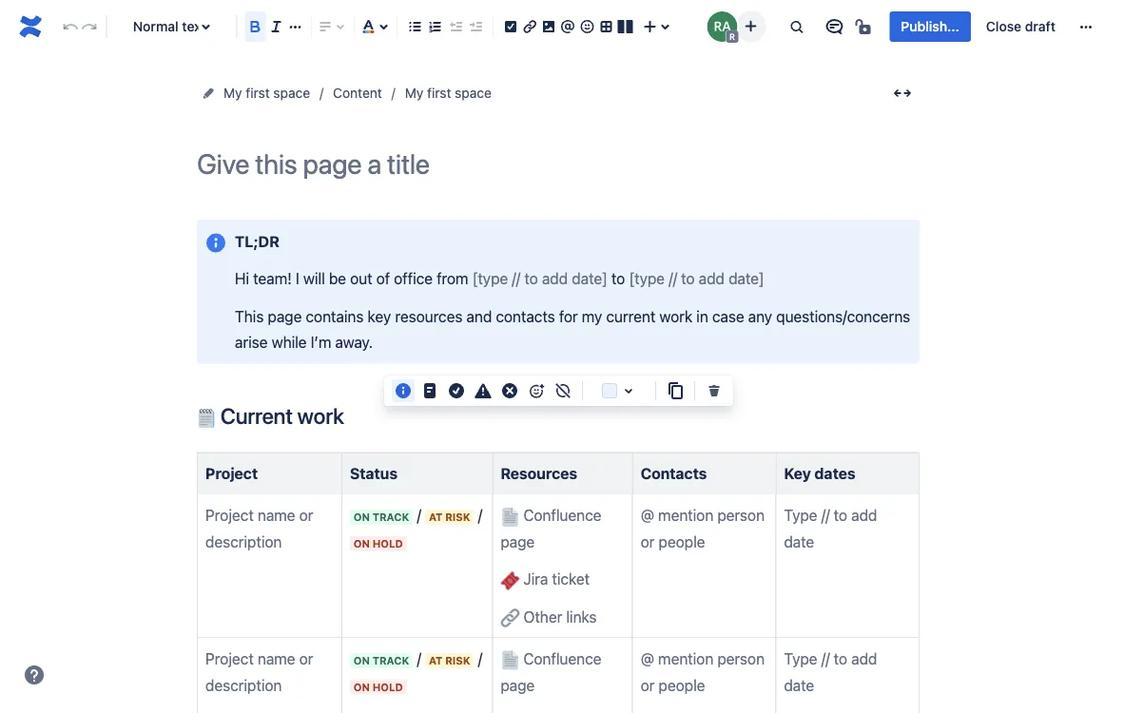 Task type: vqa. For each thing, say whether or not it's contained in the screenshot.
top on hold
yes



Task type: locate. For each thing, give the bounding box(es) containing it.
1 vertical spatial on track / at risk /
[[354, 650, 486, 668]]

0 horizontal spatial first
[[246, 85, 270, 101]]

away.
[[335, 333, 373, 351]]

bold ⌘b image
[[244, 15, 267, 38]]

my first space link right move this page icon
[[224, 82, 310, 105]]

normal text button
[[114, 6, 229, 48]]

3 on from the top
[[354, 655, 370, 667]]

1 my first space from the left
[[224, 85, 310, 101]]

1 first from the left
[[246, 85, 270, 101]]

draft
[[1026, 19, 1056, 34]]

to
[[608, 270, 629, 288]]

bullet list ⌘⇧8 image
[[404, 15, 427, 38]]

my first space link
[[224, 82, 310, 105], [405, 82, 492, 105]]

info image
[[392, 380, 415, 403]]

make page full-width image
[[892, 82, 914, 105]]

my right content
[[405, 85, 424, 101]]

0 vertical spatial hold
[[373, 538, 403, 550]]

1 vertical spatial risk
[[445, 655, 471, 667]]

copy image
[[664, 380, 687, 403]]

2 hold from the top
[[373, 681, 403, 694]]

1 vertical spatial hold
[[373, 681, 403, 694]]

my first space link down the outdent ⇧tab icon
[[405, 82, 492, 105]]

on
[[354, 512, 370, 524], [354, 538, 370, 550], [354, 655, 370, 667], [354, 681, 370, 694]]

my first space down the outdent ⇧tab icon
[[405, 85, 492, 101]]

0 horizontal spatial my first space
[[224, 85, 310, 101]]

success image
[[445, 380, 468, 403]]

risk
[[445, 512, 471, 524], [445, 655, 471, 667]]

comment icon image
[[824, 15, 846, 38]]

/
[[417, 507, 421, 525], [478, 507, 483, 525], [417, 650, 421, 668], [478, 650, 483, 668]]

hi
[[235, 270, 249, 288]]

2 risk from the top
[[445, 655, 471, 667]]

1 horizontal spatial work
[[660, 307, 693, 325]]

tl;dr
[[235, 232, 280, 250]]

at
[[429, 512, 443, 524], [429, 655, 443, 667]]

status
[[350, 465, 398, 483]]

out
[[350, 270, 373, 288]]

2 at from the top
[[429, 655, 443, 667]]

1 horizontal spatial first
[[427, 85, 451, 101]]

first right move this page icon
[[246, 85, 270, 101]]

undo ⌘z image
[[59, 15, 82, 38]]

note image
[[419, 380, 442, 403]]

indent tab image
[[464, 15, 487, 38]]

track
[[373, 512, 409, 524], [373, 655, 409, 667]]

normal text
[[133, 19, 206, 34]]

outdent ⇧tab image
[[444, 15, 467, 38]]

0 horizontal spatial my
[[224, 85, 242, 101]]

1 on track / at risk / from the top
[[354, 507, 486, 525]]

confluence image
[[15, 11, 46, 42], [15, 11, 46, 42]]

while
[[272, 333, 307, 351]]

work left in
[[660, 307, 693, 325]]

work
[[660, 307, 693, 325], [298, 403, 344, 429]]

0 horizontal spatial my first space link
[[224, 82, 310, 105]]

on track / at risk /
[[354, 507, 486, 525], [354, 650, 486, 668]]

:tickets: image
[[501, 572, 520, 591], [501, 572, 520, 591]]

resources
[[395, 307, 463, 325]]

:notepad_spiral: image
[[197, 409, 216, 428], [197, 409, 216, 428]]

numbered list ⌘⇧7 image
[[424, 15, 447, 38]]

1 horizontal spatial my first space link
[[405, 82, 492, 105]]

1 horizontal spatial space
[[455, 85, 492, 101]]

1 vertical spatial at
[[429, 655, 443, 667]]

1 vertical spatial on hold
[[354, 681, 403, 694]]

from
[[437, 270, 469, 288]]

questions/concerns
[[777, 307, 911, 325]]

2 first from the left
[[427, 85, 451, 101]]

first down the numbered list ⌘⇧7 'image' on the left
[[427, 85, 451, 101]]

1 horizontal spatial my
[[405, 85, 424, 101]]

current work
[[216, 403, 344, 429]]

help image
[[23, 664, 46, 687]]

remove image
[[703, 380, 726, 403]]

space down indent tab image
[[455, 85, 492, 101]]

:page_facing_up: image
[[501, 652, 520, 671], [501, 652, 520, 671]]

Main content area, start typing to enter text. text field
[[186, 220, 932, 714]]

link image
[[519, 15, 542, 38]]

0 vertical spatial risk
[[445, 512, 471, 524]]

close
[[987, 19, 1022, 34]]

case
[[713, 307, 745, 325]]

:link: image
[[501, 609, 520, 628]]

Give this page a title text field
[[197, 148, 920, 180]]

my first space
[[224, 85, 310, 101], [405, 85, 492, 101]]

0 horizontal spatial work
[[298, 403, 344, 429]]

0 vertical spatial at
[[429, 512, 443, 524]]

1 horizontal spatial my first space
[[405, 85, 492, 101]]

mention image
[[557, 15, 580, 38]]

team!
[[253, 270, 292, 288]]

ruby anderson image
[[707, 11, 738, 42]]

first
[[246, 85, 270, 101], [427, 85, 451, 101]]

2 my first space link from the left
[[405, 82, 492, 105]]

2 on hold from the top
[[354, 681, 403, 694]]

my right move this page icon
[[224, 85, 242, 101]]

:page_facing_up: image
[[501, 508, 520, 527], [501, 508, 520, 527]]

work right 'current'
[[298, 403, 344, 429]]

space
[[274, 85, 310, 101], [455, 85, 492, 101]]

current
[[607, 307, 656, 325]]

0 vertical spatial on hold
[[354, 538, 403, 550]]

close draft
[[987, 19, 1056, 34]]

this page contains key resources and contacts for my current work in case any questions/concerns arise while i'm away.
[[235, 307, 915, 351]]

publish...
[[902, 19, 960, 34]]

1 on hold from the top
[[354, 538, 403, 550]]

0 vertical spatial work
[[660, 307, 693, 325]]

arise
[[235, 333, 268, 351]]

redo ⌘⇧z image
[[78, 15, 101, 38]]

close draft button
[[975, 11, 1068, 42]]

0 vertical spatial on track / at risk /
[[354, 507, 486, 525]]

0 vertical spatial track
[[373, 512, 409, 524]]

my first space right move this page icon
[[224, 85, 310, 101]]

hold
[[373, 538, 403, 550], [373, 681, 403, 694]]

on hold
[[354, 538, 403, 550], [354, 681, 403, 694]]

my
[[224, 85, 242, 101], [405, 85, 424, 101]]

office
[[394, 270, 433, 288]]

1 vertical spatial track
[[373, 655, 409, 667]]

0 horizontal spatial space
[[274, 85, 310, 101]]

space left content
[[274, 85, 310, 101]]

resources
[[501, 465, 578, 483]]



Task type: describe. For each thing, give the bounding box(es) containing it.
2 on from the top
[[354, 538, 370, 550]]

publish... button
[[890, 11, 971, 42]]

i'm
[[311, 333, 332, 351]]

:link: image
[[501, 609, 520, 628]]

work inside this page contains key resources and contacts for my current work in case any questions/concerns arise while i'm away.
[[660, 307, 693, 325]]

content
[[333, 85, 382, 101]]

be
[[329, 270, 346, 288]]

for
[[559, 307, 578, 325]]

contains
[[306, 307, 364, 325]]

background color image
[[618, 380, 640, 403]]

1 on from the top
[[354, 512, 370, 524]]

first for first my first space link from the right
[[427, 85, 451, 101]]

key dates
[[784, 465, 856, 483]]

2 my from the left
[[405, 85, 424, 101]]

and
[[467, 307, 492, 325]]

page
[[268, 307, 302, 325]]

italic ⌘i image
[[265, 15, 288, 38]]

invite to edit image
[[740, 15, 763, 38]]

emoji image
[[576, 15, 599, 38]]

normal
[[133, 19, 179, 34]]

contacts
[[496, 307, 555, 325]]

error image
[[499, 380, 521, 403]]

add image, video, or file image
[[538, 15, 561, 38]]

1 at from the top
[[429, 512, 443, 524]]

1 track from the top
[[373, 512, 409, 524]]

1 risk from the top
[[445, 512, 471, 524]]

table image
[[595, 15, 618, 38]]

2 track from the top
[[373, 655, 409, 667]]

contacts
[[641, 465, 707, 483]]

any
[[749, 307, 773, 325]]

of
[[376, 270, 390, 288]]

remove emoji image
[[552, 380, 575, 403]]

panel info image
[[205, 232, 227, 254]]

this
[[235, 307, 264, 325]]

hi team! i will be out of office from
[[235, 270, 473, 288]]

1 hold from the top
[[373, 538, 403, 550]]

1 my first space link from the left
[[224, 82, 310, 105]]

warning image
[[472, 380, 495, 403]]

4 on from the top
[[354, 681, 370, 694]]

will
[[303, 270, 325, 288]]

in
[[697, 307, 709, 325]]

1 space from the left
[[274, 85, 310, 101]]

2 on track / at risk / from the top
[[354, 650, 486, 668]]

content link
[[333, 82, 382, 105]]

editor add emoji image
[[525, 380, 548, 403]]

1 vertical spatial work
[[298, 403, 344, 429]]

i
[[296, 270, 300, 288]]

no restrictions image
[[854, 15, 877, 38]]

current
[[221, 403, 293, 429]]

2 space from the left
[[455, 85, 492, 101]]

key
[[368, 307, 391, 325]]

layouts image
[[614, 15, 637, 38]]

1 my from the left
[[224, 85, 242, 101]]

action item image
[[500, 15, 522, 38]]

my
[[582, 307, 603, 325]]

find and replace image
[[785, 15, 808, 38]]

more image
[[1075, 15, 1098, 38]]

project
[[206, 465, 258, 483]]

first for second my first space link from the right
[[246, 85, 270, 101]]

dates
[[815, 465, 856, 483]]

more formatting image
[[284, 15, 307, 38]]

text
[[182, 19, 206, 34]]

move this page image
[[201, 86, 216, 101]]

2 my first space from the left
[[405, 85, 492, 101]]

key
[[784, 465, 811, 483]]



